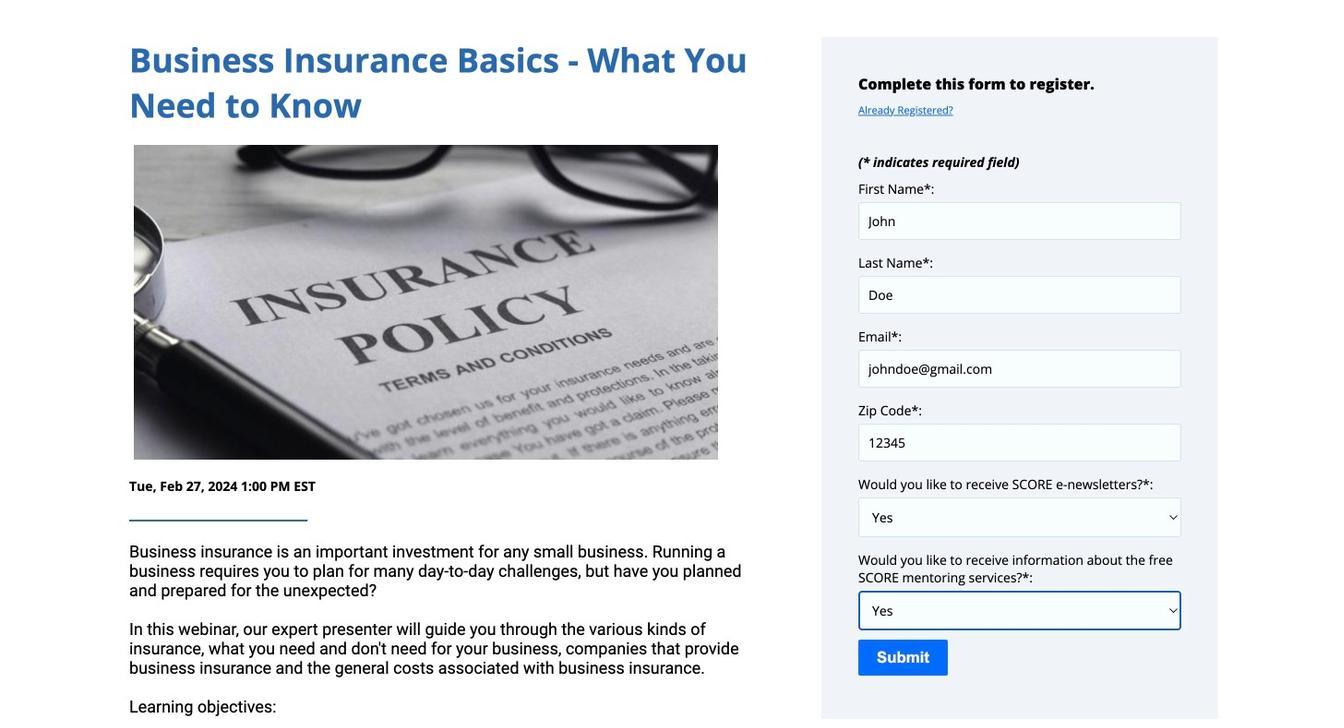 Task type: locate. For each thing, give the bounding box(es) containing it.
None text field
[[859, 276, 1182, 314], [859, 424, 1182, 462], [859, 276, 1182, 314], [859, 424, 1182, 462]]

register for the webcast form
[[859, 37, 1182, 694]]

webcast details element
[[129, 37, 748, 719]]

None email field
[[859, 350, 1182, 388]]

None submit
[[859, 640, 948, 676]]

None text field
[[859, 202, 1182, 240]]



Task type: describe. For each thing, give the bounding box(es) containing it.
none submit inside register for the webcast form
[[859, 640, 948, 676]]



Task type: vqa. For each thing, say whether or not it's contained in the screenshot.
submit
yes



